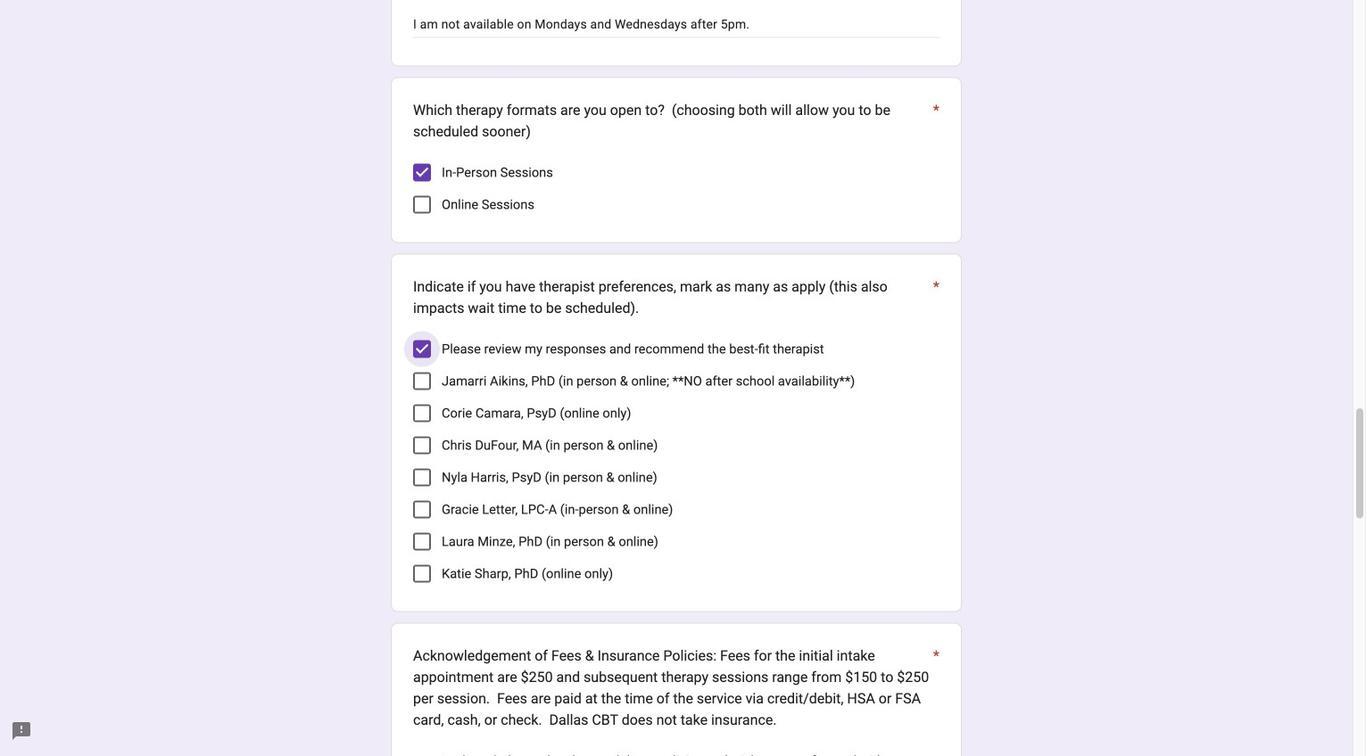 Task type: vqa. For each thing, say whether or not it's contained in the screenshot.
menu bar containing File
no



Task type: describe. For each thing, give the bounding box(es) containing it.
Your answer text field
[[413, 16, 940, 37]]

Corie Camara, PsyD (online only) checkbox
[[413, 405, 431, 423]]

Please review my responses and recommend the best-fit therapist checkbox
[[413, 341, 431, 359]]

Nyla Harris, PsyD (in person & online) checkbox
[[413, 469, 431, 487]]

laura minze, phd (in person & online) image
[[415, 535, 429, 550]]

list for required question 'element' for heading for in-person sessions checkbox
[[413, 157, 940, 221]]

nyla harris, psyd (in person & online) image
[[415, 471, 429, 485]]

jamarri aikins, phd (in person & online; **no after school availability**) image
[[415, 375, 429, 389]]

online sessions image
[[415, 198, 429, 212]]

gracie letter, lpc-a (in-person & online) image
[[415, 503, 429, 517]]

required question element for please review my responses and recommend the best-fit therapist option's heading
[[930, 276, 940, 319]]

Jamarri Aikins, PhD (in person & online; **NO after school availability**) checkbox
[[413, 373, 431, 391]]

list for required question 'element' for please review my responses and recommend the best-fit therapist option's heading
[[413, 334, 940, 591]]



Task type: locate. For each thing, give the bounding box(es) containing it.
heading
[[413, 100, 940, 143], [413, 276, 940, 319], [413, 646, 940, 732]]

in-person sessions image
[[413, 164, 431, 182]]

Katie Sharp, PhD (online only) checkbox
[[413, 566, 431, 583]]

2 vertical spatial required question element
[[930, 646, 940, 732]]

3 required question element from the top
[[930, 646, 940, 732]]

heading for in-person sessions checkbox
[[413, 100, 940, 143]]

3 heading from the top
[[413, 646, 940, 732]]

required question element for third heading from the top
[[930, 646, 940, 732]]

0 vertical spatial required question element
[[930, 100, 940, 143]]

2 vertical spatial heading
[[413, 646, 940, 732]]

chris dufour, ma (in person & online) image
[[415, 439, 429, 453]]

required question element
[[930, 100, 940, 143], [930, 276, 940, 319], [930, 646, 940, 732]]

Laura Minze, PhD (in person & online) checkbox
[[413, 533, 431, 551]]

2 required question element from the top
[[930, 276, 940, 319]]

please review my responses and recommend the best-fit therapist image
[[413, 341, 431, 359]]

1 heading from the top
[[413, 100, 940, 143]]

report a problem to google image
[[11, 721, 32, 743]]

2 list from the top
[[413, 334, 940, 591]]

corie camara, psyd (online only) image
[[415, 407, 429, 421]]

required question element for heading for in-person sessions checkbox
[[930, 100, 940, 143]]

Gracie Letter, LPC-A (in-person & online) checkbox
[[413, 501, 431, 519]]

1 vertical spatial heading
[[413, 276, 940, 319]]

1 required question element from the top
[[930, 100, 940, 143]]

list
[[413, 157, 940, 221], [413, 334, 940, 591]]

Online Sessions checkbox
[[413, 196, 431, 214]]

2 heading from the top
[[413, 276, 940, 319]]

0 vertical spatial heading
[[413, 100, 940, 143]]

1 vertical spatial required question element
[[930, 276, 940, 319]]

Chris DuFour, MA (in person & online) checkbox
[[413, 437, 431, 455]]

0 vertical spatial list
[[413, 157, 940, 221]]

In-Person Sessions checkbox
[[413, 164, 431, 182]]

heading for please review my responses and recommend the best-fit therapist option
[[413, 276, 940, 319]]

1 vertical spatial list
[[413, 334, 940, 591]]

katie sharp, phd (online only) image
[[415, 567, 429, 582]]

1 list from the top
[[413, 157, 940, 221]]



